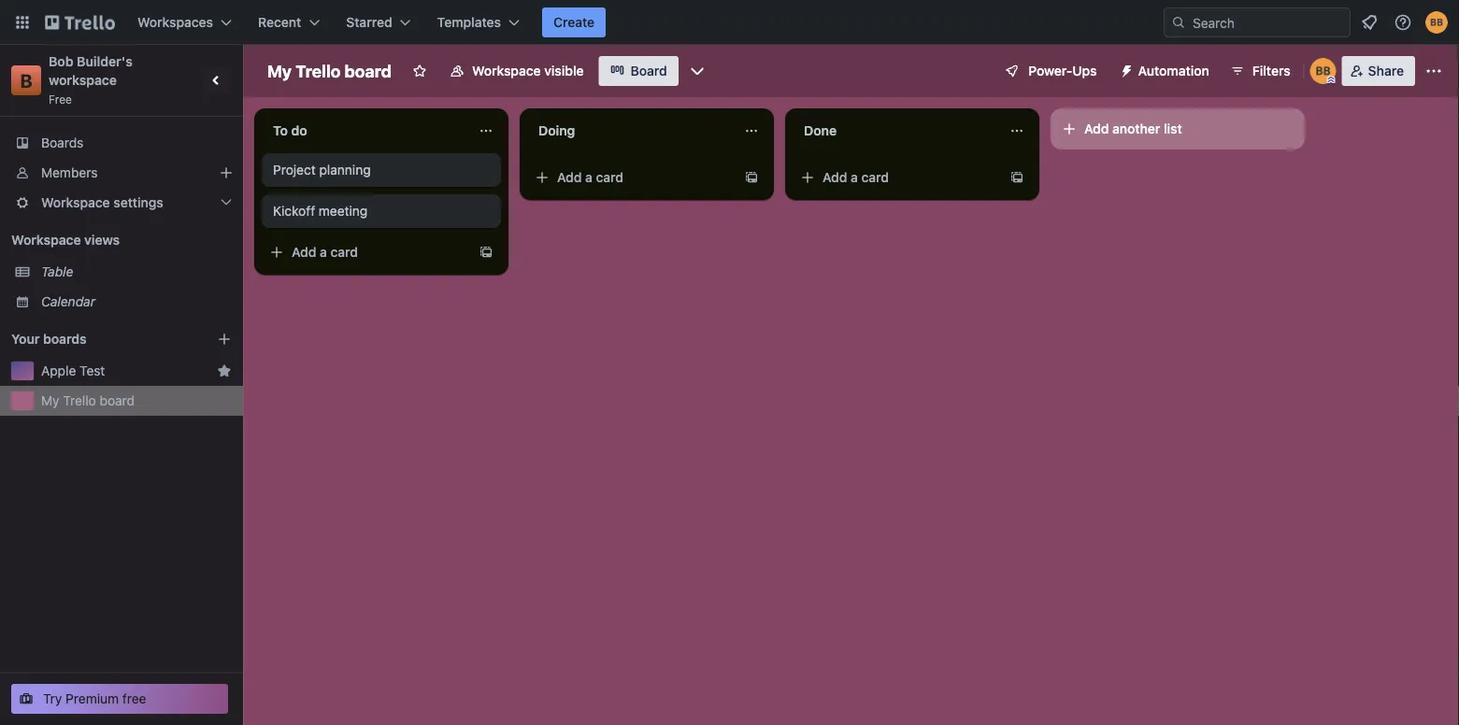 Task type: describe. For each thing, give the bounding box(es) containing it.
create from template… image for to do
[[479, 245, 494, 260]]

workspaces
[[137, 14, 213, 30]]

open information menu image
[[1394, 13, 1412, 32]]

boards
[[43, 331, 87, 347]]

list
[[1164, 121, 1182, 136]]

b link
[[11, 65, 41, 95]]

kickoff meeting link
[[273, 202, 490, 221]]

to do
[[273, 123, 307, 138]]

try premium free button
[[11, 684, 228, 714]]

apple
[[41, 363, 76, 379]]

calendar
[[41, 294, 95, 309]]

starred button
[[335, 7, 422, 37]]

my trello board inside board name text field
[[267, 61, 392, 81]]

free
[[49, 93, 72, 106]]

my inside board name text field
[[267, 61, 292, 81]]

add for to do
[[292, 244, 316, 260]]

add a card button for done
[[793, 163, 1002, 193]]

bob builder's workspace link
[[49, 54, 136, 88]]

your boards
[[11, 331, 87, 347]]

add another list button
[[1051, 108, 1305, 150]]

add another list
[[1084, 121, 1182, 136]]

automation button
[[1112, 56, 1220, 86]]

meeting
[[319, 203, 368, 219]]

project planning link
[[273, 161, 490, 179]]

add a card for done
[[823, 170, 889, 185]]

create from template… image for doing
[[744, 170, 759, 185]]

try premium free
[[43, 691, 146, 707]]

filters
[[1252, 63, 1291, 79]]

settings
[[113, 195, 163, 210]]

members
[[41, 165, 98, 180]]

0 horizontal spatial bob builder (bobbuilder40) image
[[1310, 58, 1336, 84]]

members link
[[0, 158, 243, 188]]

visible
[[544, 63, 584, 79]]

workspace settings button
[[0, 188, 243, 218]]

my trello board link
[[41, 392, 232, 410]]

to
[[273, 123, 288, 138]]

card for doing
[[596, 170, 623, 185]]

filters button
[[1224, 56, 1296, 86]]

this member is an admin of this board. image
[[1327, 76, 1335, 84]]

create
[[553, 14, 595, 30]]

doing
[[538, 123, 575, 138]]

0 notifications image
[[1358, 11, 1381, 34]]

apple test link
[[41, 362, 209, 380]]

0 horizontal spatial board
[[100, 393, 135, 408]]

add board image
[[217, 332, 232, 347]]

another
[[1112, 121, 1160, 136]]

search image
[[1171, 15, 1186, 30]]

bob builder (bobbuilder40) image inside the primary element
[[1425, 11, 1448, 34]]

Search field
[[1186, 8, 1350, 36]]

starred
[[346, 14, 392, 30]]

apple test
[[41, 363, 105, 379]]

your boards with 2 items element
[[11, 328, 174, 351]]

board
[[631, 63, 667, 79]]

automation
[[1138, 63, 1209, 79]]

power-ups button
[[991, 56, 1108, 86]]

Done text field
[[793, 116, 998, 146]]

back to home image
[[45, 7, 115, 37]]

kickoff meeting
[[273, 203, 368, 219]]

To do text field
[[262, 116, 467, 146]]

add inside button
[[1084, 121, 1109, 136]]

primary element
[[0, 0, 1459, 45]]

add a card for to do
[[292, 244, 358, 260]]

workspace settings
[[41, 195, 163, 210]]



Task type: locate. For each thing, give the bounding box(es) containing it.
0 horizontal spatial create from template… image
[[479, 245, 494, 260]]

add for done
[[823, 170, 847, 185]]

recent
[[258, 14, 301, 30]]

add a card button down 'doing' text field
[[527, 163, 737, 193]]

recent button
[[247, 7, 331, 37]]

power-
[[1028, 63, 1072, 79]]

planning
[[319, 162, 371, 178]]

bob builder (bobbuilder40) image
[[1425, 11, 1448, 34], [1310, 58, 1336, 84]]

add a card for doing
[[557, 170, 623, 185]]

card for done
[[861, 170, 889, 185]]

boards link
[[0, 128, 243, 158]]

workspace inside button
[[472, 63, 541, 79]]

1 horizontal spatial board
[[344, 61, 392, 81]]

add a card down done
[[823, 170, 889, 185]]

0 vertical spatial my trello board
[[267, 61, 392, 81]]

a
[[585, 170, 592, 185], [851, 170, 858, 185], [320, 244, 327, 260]]

workspace down members
[[41, 195, 110, 210]]

0 horizontal spatial my trello board
[[41, 393, 135, 408]]

card
[[596, 170, 623, 185], [861, 170, 889, 185], [330, 244, 358, 260]]

workspace visible
[[472, 63, 584, 79]]

trello down the apple test
[[63, 393, 96, 408]]

workspace down templates popup button
[[472, 63, 541, 79]]

workspace for workspace views
[[11, 232, 81, 248]]

table
[[41, 264, 73, 279]]

my trello board
[[267, 61, 392, 81], [41, 393, 135, 408]]

add a card
[[557, 170, 623, 185], [823, 170, 889, 185], [292, 244, 358, 260]]

2 horizontal spatial add a card button
[[793, 163, 1002, 193]]

1 horizontal spatial my
[[267, 61, 292, 81]]

share button
[[1342, 56, 1415, 86]]

add a card button for doing
[[527, 163, 737, 193]]

2 horizontal spatial add a card
[[823, 170, 889, 185]]

board
[[344, 61, 392, 81], [100, 393, 135, 408]]

1 vertical spatial board
[[100, 393, 135, 408]]

card for to do
[[330, 244, 358, 260]]

show menu image
[[1424, 62, 1443, 80]]

1 vertical spatial my trello board
[[41, 393, 135, 408]]

done
[[804, 123, 837, 138]]

starred icon image
[[217, 364, 232, 379]]

0 vertical spatial workspace
[[472, 63, 541, 79]]

b
[[20, 69, 32, 91]]

try
[[43, 691, 62, 707]]

workspace
[[472, 63, 541, 79], [41, 195, 110, 210], [11, 232, 81, 248]]

a for doing
[[585, 170, 592, 185]]

workspace
[[49, 72, 117, 88]]

templates button
[[426, 7, 531, 37]]

ups
[[1072, 63, 1097, 79]]

add a card button down kickoff meeting link
[[262, 237, 471, 267]]

a for done
[[851, 170, 858, 185]]

add down kickoff
[[292, 244, 316, 260]]

workspace for workspace visible
[[472, 63, 541, 79]]

trello down recent dropdown button
[[296, 61, 341, 81]]

2 horizontal spatial create from template… image
[[1009, 170, 1024, 185]]

0 horizontal spatial a
[[320, 244, 327, 260]]

create button
[[542, 7, 606, 37]]

sm image
[[1112, 56, 1138, 82]]

my down recent
[[267, 61, 292, 81]]

your
[[11, 331, 40, 347]]

1 vertical spatial bob builder (bobbuilder40) image
[[1310, 58, 1336, 84]]

create from template… image
[[744, 170, 759, 185], [1009, 170, 1024, 185], [479, 245, 494, 260]]

builder's
[[77, 54, 133, 69]]

workspace up table
[[11, 232, 81, 248]]

2 horizontal spatial a
[[851, 170, 858, 185]]

Board name text field
[[258, 56, 401, 86]]

premium
[[66, 691, 119, 707]]

1 horizontal spatial add a card button
[[527, 163, 737, 193]]

0 vertical spatial bob builder (bobbuilder40) image
[[1425, 11, 1448, 34]]

workspace inside popup button
[[41, 195, 110, 210]]

1 horizontal spatial a
[[585, 170, 592, 185]]

workspace visible button
[[438, 56, 595, 86]]

kickoff
[[273, 203, 315, 219]]

1 vertical spatial workspace
[[41, 195, 110, 210]]

power-ups
[[1028, 63, 1097, 79]]

boards
[[41, 135, 84, 150]]

0 horizontal spatial trello
[[63, 393, 96, 408]]

board down 'apple test' "link" in the left of the page
[[100, 393, 135, 408]]

0 vertical spatial trello
[[296, 61, 341, 81]]

card down 'doing' text field
[[596, 170, 623, 185]]

workspace navigation collapse icon image
[[204, 67, 230, 93]]

add left another
[[1084, 121, 1109, 136]]

1 horizontal spatial create from template… image
[[744, 170, 759, 185]]

share
[[1368, 63, 1404, 79]]

0 vertical spatial board
[[344, 61, 392, 81]]

table link
[[41, 263, 232, 281]]

a down done text box
[[851, 170, 858, 185]]

workspace for workspace settings
[[41, 195, 110, 210]]

add down doing at left top
[[557, 170, 582, 185]]

add a card button for to do
[[262, 237, 471, 267]]

board link
[[599, 56, 678, 86]]

project planning
[[273, 162, 371, 178]]

bob builder (bobbuilder40) image right open information menu icon
[[1425, 11, 1448, 34]]

add for doing
[[557, 170, 582, 185]]

1 vertical spatial trello
[[63, 393, 96, 408]]

my trello board down starred
[[267, 61, 392, 81]]

0 vertical spatial my
[[267, 61, 292, 81]]

create from template… image for done
[[1009, 170, 1024, 185]]

card down meeting
[[330, 244, 358, 260]]

views
[[84, 232, 120, 248]]

customize views image
[[688, 62, 706, 80]]

2 horizontal spatial card
[[861, 170, 889, 185]]

a down the "kickoff meeting"
[[320, 244, 327, 260]]

1 vertical spatial my
[[41, 393, 59, 408]]

do
[[291, 123, 307, 138]]

test
[[80, 363, 105, 379]]

1 horizontal spatial my trello board
[[267, 61, 392, 81]]

1 horizontal spatial trello
[[296, 61, 341, 81]]

card down done text box
[[861, 170, 889, 185]]

calendar link
[[41, 293, 232, 311]]

add a card button
[[527, 163, 737, 193], [793, 163, 1002, 193], [262, 237, 471, 267]]

board inside text field
[[344, 61, 392, 81]]

0 horizontal spatial card
[[330, 244, 358, 260]]

workspace views
[[11, 232, 120, 248]]

add a card down the "kickoff meeting"
[[292, 244, 358, 260]]

0 horizontal spatial my
[[41, 393, 59, 408]]

add down done
[[823, 170, 847, 185]]

star or unstar board image
[[412, 64, 427, 79]]

trello
[[296, 61, 341, 81], [63, 393, 96, 408]]

board down starred
[[344, 61, 392, 81]]

0 horizontal spatial add a card button
[[262, 237, 471, 267]]

2 vertical spatial workspace
[[11, 232, 81, 248]]

bob
[[49, 54, 73, 69]]

templates
[[437, 14, 501, 30]]

a for to do
[[320, 244, 327, 260]]

1 horizontal spatial bob builder (bobbuilder40) image
[[1425, 11, 1448, 34]]

add
[[1084, 121, 1109, 136], [557, 170, 582, 185], [823, 170, 847, 185], [292, 244, 316, 260]]

free
[[122, 691, 146, 707]]

my trello board down test
[[41, 393, 135, 408]]

a down 'doing' text field
[[585, 170, 592, 185]]

bob builder (bobbuilder40) image right filters
[[1310, 58, 1336, 84]]

0 horizontal spatial add a card
[[292, 244, 358, 260]]

1 horizontal spatial add a card
[[557, 170, 623, 185]]

project
[[273, 162, 316, 178]]

1 horizontal spatial card
[[596, 170, 623, 185]]

my
[[267, 61, 292, 81], [41, 393, 59, 408]]

trello inside board name text field
[[296, 61, 341, 81]]

workspaces button
[[126, 7, 243, 37]]

Doing text field
[[527, 116, 733, 146]]

bob builder's workspace free
[[49, 54, 136, 106]]

my down apple on the bottom left of page
[[41, 393, 59, 408]]

add a card down doing at left top
[[557, 170, 623, 185]]

add a card button down done text box
[[793, 163, 1002, 193]]



Task type: vqa. For each thing, say whether or not it's contained in the screenshot.
template board icon
no



